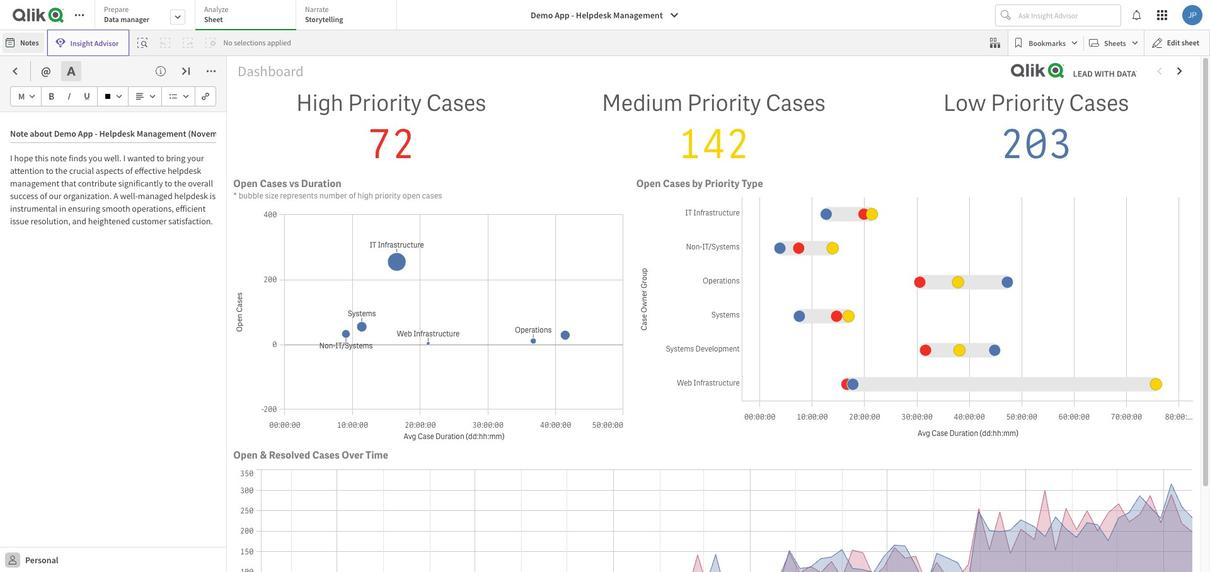 Task type: describe. For each thing, give the bounding box(es) containing it.
narrate storytelling
[[305, 4, 343, 24]]

open for open & resolved cases over time
[[233, 449, 258, 462]]

1 horizontal spatial of
[[125, 165, 133, 177]]

1 horizontal spatial to
[[157, 153, 164, 164]]

wanted
[[127, 153, 155, 164]]

app
[[555, 9, 570, 21]]

open cases by priority type
[[637, 178, 764, 191]]

open
[[403, 191, 421, 201]]

helpdesk
[[576, 9, 612, 21]]

demo app - helpdesk management
[[531, 9, 663, 21]]

next sheet: performance image
[[1176, 66, 1186, 76]]

insight advisor
[[70, 38, 119, 48]]

manager
[[121, 15, 149, 24]]

is
[[210, 190, 216, 202]]

managed
[[138, 190, 173, 202]]

i hope this note finds you well. i wanted to bring your attention to the crucial aspects of effective helpdesk management that contribute significantly to the overall success of our organization. a well-managed helpdesk is instrumental in ensuring smooth operations, efficient issue resolution, and heightened customer satisfaction.
[[10, 153, 218, 227]]

cases inside medium priority cases 142
[[766, 88, 826, 118]]

effective
[[135, 165, 166, 177]]

notes
[[20, 38, 39, 47]]

this
[[35, 153, 48, 164]]

underline image
[[83, 93, 91, 100]]

by
[[693, 178, 703, 191]]

over
[[342, 449, 364, 462]]

finds
[[69, 153, 87, 164]]

no selections applied
[[224, 38, 291, 47]]

your
[[187, 153, 204, 164]]

no
[[224, 38, 233, 47]]

smart search image
[[138, 38, 148, 48]]

insight
[[70, 38, 93, 48]]

1 i from the left
[[10, 153, 12, 164]]

Note title text field
[[10, 122, 216, 143]]

prepare data manager
[[104, 4, 149, 24]]

that
[[61, 178, 76, 189]]

priority
[[375, 191, 401, 201]]

personal
[[25, 555, 58, 566]]

type
[[742, 178, 764, 191]]

0 vertical spatial the
[[55, 165, 67, 177]]

success
[[10, 190, 38, 202]]

efficient
[[176, 203, 206, 214]]

edit sheet button
[[1145, 30, 1211, 56]]

note
[[50, 153, 67, 164]]

expand image
[[181, 66, 191, 76]]

a
[[113, 190, 118, 202]]

toggle formatting image
[[66, 66, 76, 76]]

edit sheet
[[1168, 38, 1200, 47]]

high priority cases 72
[[296, 88, 487, 171]]

bring
[[166, 153, 186, 164]]

&
[[260, 449, 267, 462]]

1 horizontal spatial the
[[174, 178, 186, 189]]

our
[[49, 190, 62, 202]]

open & resolved cases over time
[[233, 449, 388, 462]]

bold image
[[48, 93, 55, 100]]

cases inside open cases vs duration * bubble size represents number of high priority open cases
[[260, 178, 287, 191]]

bubble
[[239, 191, 263, 201]]

resolution,
[[31, 216, 70, 227]]

contribute
[[78, 178, 117, 189]]

sheets
[[1105, 38, 1127, 48]]

well-
[[120, 190, 138, 202]]

bookmarks button
[[1012, 33, 1082, 53]]

medium priority cases 142
[[602, 88, 826, 171]]

notes button
[[3, 33, 44, 53]]

james peterson image
[[1183, 5, 1203, 25]]

high
[[296, 88, 344, 118]]

sheet
[[204, 15, 223, 24]]

overall
[[188, 178, 213, 189]]

crucial
[[69, 165, 94, 177]]

insight advisor button
[[47, 30, 130, 56]]

m
[[18, 91, 25, 102]]

customer
[[132, 216, 167, 227]]

resolved
[[269, 449, 310, 462]]

application containing 72
[[0, 0, 1211, 573]]

and
[[72, 216, 86, 227]]

aspects
[[96, 165, 124, 177]]

advisor
[[94, 38, 119, 48]]

open for open cases vs duration * bubble size represents number of high priority open cases
[[233, 178, 258, 191]]



Task type: vqa. For each thing, say whether or not it's contained in the screenshot.
left Case Aging
no



Task type: locate. For each thing, give the bounding box(es) containing it.
medium
[[602, 88, 683, 118]]

heightened
[[88, 216, 130, 227]]

data
[[104, 15, 119, 24]]

priority inside medium priority cases 142
[[688, 88, 762, 118]]

sheets button
[[1087, 33, 1142, 53]]

tab list containing prepare
[[95, 0, 402, 32]]

demo app - helpdesk management button
[[523, 5, 687, 25]]

to left bring
[[157, 153, 164, 164]]

2 i from the left
[[123, 153, 126, 164]]

applied
[[267, 38, 291, 47]]

narrate
[[305, 4, 329, 14]]

helpdesk
[[168, 165, 201, 177], [174, 190, 208, 202]]

edit
[[1168, 38, 1181, 47]]

i
[[10, 153, 12, 164], [123, 153, 126, 164]]

high
[[358, 191, 373, 201]]

priority for 72
[[348, 88, 422, 118]]

open inside open cases vs duration * bubble size represents number of high priority open cases
[[233, 178, 258, 191]]

the left overall
[[174, 178, 186, 189]]

you
[[89, 153, 102, 164]]

operations,
[[132, 203, 174, 214]]

attention
[[10, 165, 44, 177]]

smooth
[[102, 203, 130, 214]]

selections
[[234, 38, 266, 47]]

72
[[367, 118, 416, 171]]

to up managed
[[165, 178, 172, 189]]

the down the note
[[55, 165, 67, 177]]

of up significantly
[[125, 165, 133, 177]]

tab list inside application
[[95, 0, 402, 32]]

hope
[[14, 153, 33, 164]]

instrumental
[[10, 203, 57, 214]]

cases
[[427, 88, 487, 118], [766, 88, 826, 118], [1070, 88, 1130, 118], [260, 178, 287, 191], [663, 178, 691, 191], [312, 449, 340, 462]]

priority
[[348, 88, 422, 118], [688, 88, 762, 118], [991, 88, 1065, 118], [705, 178, 740, 191]]

the
[[55, 165, 67, 177], [174, 178, 186, 189]]

m button
[[13, 86, 38, 107]]

of inside open cases vs duration * bubble size represents number of high priority open cases
[[349, 191, 356, 201]]

management
[[10, 178, 59, 189]]

helpdesk down bring
[[168, 165, 201, 177]]

0 horizontal spatial of
[[40, 190, 47, 202]]

-
[[572, 9, 575, 21]]

cases inside high priority cases 72
[[427, 88, 487, 118]]

Note Body text field
[[10, 143, 218, 467]]

142
[[678, 118, 750, 171]]

2 horizontal spatial to
[[165, 178, 172, 189]]

priority inside high priority cases 72
[[348, 88, 422, 118]]

203
[[1001, 118, 1073, 171]]

analyze sheet
[[204, 4, 229, 24]]

size
[[265, 191, 279, 201]]

satisfaction.
[[168, 216, 213, 227]]

0 horizontal spatial the
[[55, 165, 67, 177]]

Ask Insight Advisor text field
[[1017, 5, 1121, 25]]

vs
[[289, 178, 299, 191]]

ensuring
[[68, 203, 100, 214]]

priority for 142
[[688, 88, 762, 118]]

priority for 203
[[991, 88, 1065, 118]]

toggle formatting element
[[61, 61, 86, 81]]

details image
[[156, 66, 166, 76]]

sheet
[[1182, 38, 1200, 47]]

0 horizontal spatial to
[[46, 165, 53, 177]]

open left size
[[233, 178, 258, 191]]

management
[[614, 9, 663, 21]]

of left our
[[40, 190, 47, 202]]

low
[[944, 88, 987, 118]]

open left &
[[233, 449, 258, 462]]

represents
[[280, 191, 318, 201]]

0 horizontal spatial i
[[10, 153, 12, 164]]

well.
[[104, 153, 121, 164]]

helpdesk up efficient
[[174, 190, 208, 202]]

0 vertical spatial helpdesk
[[168, 165, 201, 177]]

1 vertical spatial the
[[174, 178, 186, 189]]

to down this
[[46, 165, 53, 177]]

priority inside the low priority cases 203
[[991, 88, 1065, 118]]

application
[[0, 0, 1211, 573]]

duration
[[301, 178, 342, 191]]

number
[[320, 191, 347, 201]]

cases inside the low priority cases 203
[[1070, 88, 1130, 118]]

in
[[59, 203, 66, 214]]

2 vertical spatial to
[[165, 178, 172, 189]]

@ button
[[36, 61, 56, 81]]

of
[[125, 165, 133, 177], [40, 190, 47, 202], [349, 191, 356, 201]]

open for open cases by priority type
[[637, 178, 661, 191]]

of left high
[[349, 191, 356, 201]]

time
[[366, 449, 388, 462]]

open
[[233, 178, 258, 191], [637, 178, 661, 191], [233, 449, 258, 462]]

demo
[[531, 9, 553, 21]]

organization.
[[63, 190, 112, 202]]

insert link image
[[202, 93, 209, 100]]

analyze
[[204, 4, 229, 14]]

significantly
[[118, 178, 163, 189]]

1 vertical spatial helpdesk
[[174, 190, 208, 202]]

i right well.
[[123, 153, 126, 164]]

open cases vs duration * bubble size represents number of high priority open cases
[[233, 178, 443, 201]]

i left hope on the left
[[10, 153, 12, 164]]

2 horizontal spatial of
[[349, 191, 356, 201]]

*
[[233, 191, 237, 201]]

1 vertical spatial to
[[46, 165, 53, 177]]

storytelling
[[305, 15, 343, 24]]

back image
[[10, 66, 20, 76]]

low priority cases 203
[[944, 88, 1130, 171]]

@
[[41, 64, 51, 78]]

prepare
[[104, 4, 129, 14]]

1 horizontal spatial i
[[123, 153, 126, 164]]

italic image
[[66, 93, 73, 100]]

tab list
[[95, 0, 402, 32]]

cases
[[422, 191, 443, 201]]

issue
[[10, 216, 29, 227]]

selections tool image
[[991, 38, 1001, 48]]

open left the by
[[637, 178, 661, 191]]

0 vertical spatial to
[[157, 153, 164, 164]]



